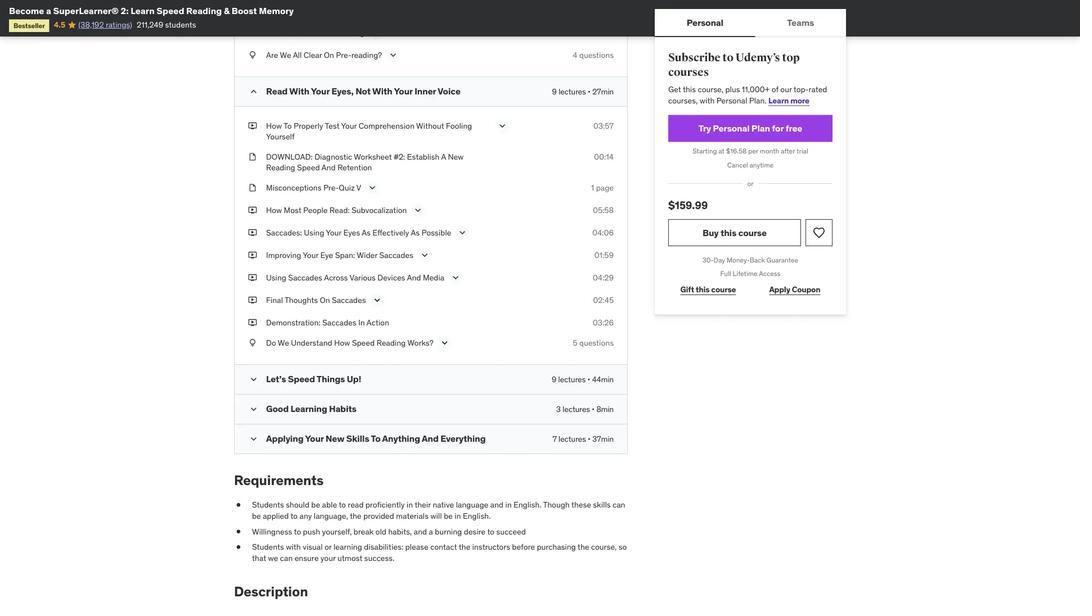 Task type: describe. For each thing, give the bounding box(es) containing it.
superlearner®
[[53, 5, 119, 16]]

1 vertical spatial pre-
[[336, 50, 351, 60]]

eye
[[320, 250, 333, 260]]

1 horizontal spatial a
[[429, 527, 433, 537]]

most
[[284, 205, 301, 215]]

materials
[[396, 511, 429, 521]]

apply
[[769, 285, 790, 295]]

1 vertical spatial on
[[320, 295, 330, 305]]

• for read with your eyes, not with your inner voice
[[588, 86, 591, 96]]

students for students with visual or learning disabilities: please contact the instructors before purchasing the course, so that we can ensure your utmost success.
[[252, 542, 284, 552]]

personal inside button
[[687, 17, 723, 28]]

let's speed things up!
[[266, 373, 361, 385]]

show lecture description image for how to properly test your comprehension without fooling yourself
[[497, 120, 508, 132]]

lectures for read with your eyes, not with your inner voice
[[559, 86, 586, 96]]

worksheet
[[354, 152, 392, 162]]

proficiently
[[366, 500, 405, 510]]

0 vertical spatial on
[[324, 50, 334, 60]]

after
[[781, 147, 795, 156]]

4.5
[[54, 20, 65, 30]]

00:14
[[594, 152, 614, 162]]

month
[[760, 147, 779, 156]]

0 horizontal spatial and
[[414, 527, 427, 537]]

become a superlearner® 2: learn speed reading & boost memory
[[9, 5, 294, 16]]

reading inside download: diagnostic worksheet #2: establish a new reading speed and retention
[[266, 163, 295, 173]]

boost
[[232, 5, 257, 16]]

how most people read: subvocalization
[[266, 205, 407, 215]]

establish
[[407, 152, 439, 162]]

please
[[405, 542, 428, 552]]

ratings)
[[106, 20, 132, 30]]

show lecture description image for are we all clear on pre-reading?
[[388, 49, 399, 61]]

before
[[512, 542, 535, 552]]

description
[[234, 584, 308, 601]]

do we understand how speed reading works?
[[266, 338, 433, 348]]

0 horizontal spatial be
[[252, 511, 261, 521]]

gift this course
[[680, 285, 736, 295]]

2 horizontal spatial be
[[444, 511, 453, 521]]

course, inside students with visual or learning disabilities: please contact the instructors before purchasing the course, so that we can ensure your utmost success.
[[591, 542, 617, 552]]

small image for let's
[[248, 374, 259, 385]]

anything
[[382, 433, 420, 445]]

demonstration: for demonstration: pre-reading
[[266, 27, 320, 37]]

interest:
[[328, 0, 357, 6]]

disabilities:
[[364, 542, 403, 552]]

tab list containing personal
[[655, 9, 846, 37]]

visual
[[303, 542, 323, 552]]

courses
[[668, 65, 709, 79]]

access
[[759, 270, 780, 278]]

these
[[571, 500, 591, 510]]

pre- for quiz
[[323, 183, 339, 193]]

media
[[423, 273, 444, 283]]

things
[[317, 373, 345, 385]]

with inside students with visual or learning disabilities: please contact the instructors before purchasing the course, so that we can ensure your utmost success.
[[286, 542, 301, 552]]

test
[[325, 121, 339, 131]]

1 horizontal spatial be
[[311, 500, 320, 510]]

requirements
[[234, 472, 324, 489]]

are
[[266, 50, 278, 60]]

lectures for let's speed things up!
[[558, 374, 586, 384]]

rated
[[809, 84, 827, 94]]

knowledge,
[[427, 0, 468, 6]]

show lecture description image for final thoughts on saccades
[[372, 295, 383, 306]]

anytime
[[750, 161, 774, 169]]

#2:
[[394, 152, 405, 162]]

xsmall image for using
[[248, 272, 257, 283]]

03:26
[[593, 318, 614, 328]]

211,249
[[137, 20, 163, 30]]

show lecture description image for demonstration: pre-reading
[[370, 27, 381, 38]]

0 horizontal spatial a
[[46, 5, 51, 16]]

speed right let's
[[288, 373, 315, 385]]

with inside get this course, plus 11,000+ of our top-rated courses, with personal plan.
[[700, 95, 715, 105]]

demonstration: saccades in action
[[266, 318, 389, 328]]

0 horizontal spatial new
[[326, 433, 344, 445]]

2 with from the left
[[372, 85, 392, 97]]

fooling
[[446, 121, 472, 131]]

xsmall image for 03:57
[[248, 120, 257, 131]]

• for let's speed things up!
[[587, 374, 590, 384]]

1 horizontal spatial in
[[455, 511, 461, 521]]

& inside creating burning interest: perspectives, prior knowledge, & w/h questions
[[470, 0, 475, 6]]

read
[[348, 500, 364, 510]]

2 horizontal spatial in
[[505, 500, 512, 510]]

v
[[356, 183, 361, 193]]

your left eye
[[303, 250, 318, 260]]

should
[[286, 500, 309, 510]]

4
[[573, 50, 577, 60]]

their
[[415, 500, 431, 510]]

speed down in
[[352, 338, 375, 348]]

eyes
[[343, 228, 360, 238]]

2 as from the left
[[411, 228, 420, 238]]

thoughts
[[285, 295, 318, 305]]

applying
[[266, 433, 304, 445]]

we for do
[[278, 338, 289, 348]]

up!
[[347, 373, 361, 385]]

properly
[[294, 121, 323, 131]]

of
[[772, 84, 779, 94]]

top-
[[794, 84, 809, 94]]

04:29
[[593, 273, 614, 283]]

students for students should be able to read proficiently in their native language and in english. though these skills can be applied to any language, the provided materials will be in english.
[[252, 500, 284, 510]]

1
[[591, 183, 594, 193]]

subvocalization
[[352, 205, 407, 215]]

try personal plan for free link
[[668, 115, 833, 142]]

plan.
[[749, 95, 767, 105]]

though
[[543, 500, 570, 510]]

xsmall image for how
[[248, 205, 257, 216]]

using saccades across various devices and media
[[266, 273, 444, 283]]

2 vertical spatial how
[[334, 338, 350, 348]]

01:59
[[594, 250, 614, 260]]

learning
[[334, 542, 362, 552]]

small image for applying
[[248, 434, 259, 445]]

0 horizontal spatial using
[[266, 273, 286, 283]]

your left 'inner'
[[394, 85, 413, 97]]

1 with from the left
[[289, 85, 309, 97]]

final
[[266, 295, 283, 305]]

purchasing
[[537, 542, 576, 552]]

able
[[322, 500, 337, 510]]

our
[[780, 84, 792, 94]]

utmost
[[338, 553, 362, 563]]

0 vertical spatial learn
[[131, 5, 155, 16]]

5
[[573, 338, 577, 348]]

guarantee
[[767, 256, 798, 264]]

everything
[[440, 433, 486, 445]]

can for skills
[[613, 500, 625, 510]]

across
[[324, 273, 348, 283]]

for
[[772, 123, 784, 134]]

to up instructors
[[487, 527, 494, 537]]

9 for read with your eyes, not with your inner voice
[[552, 86, 557, 96]]

• for applying your new skills to anything and everything
[[588, 434, 591, 444]]

improving your eye span: wider saccades
[[266, 250, 413, 260]]

to inside subscribe to udemy's top courses
[[723, 51, 734, 65]]

show lecture description image for misconceptions pre-quiz v
[[367, 182, 378, 194]]

your left eyes, at the top of page
[[311, 85, 330, 97]]

starting
[[693, 147, 717, 156]]

misconceptions pre-quiz v
[[266, 183, 361, 193]]

30-
[[703, 256, 714, 264]]

course for gift this course
[[711, 285, 736, 295]]

xsmall image for 01:59
[[248, 250, 257, 261]]



Task type: vqa. For each thing, say whether or not it's contained in the screenshot.


Task type: locate. For each thing, give the bounding box(es) containing it.
1 vertical spatial reading
[[266, 163, 295, 173]]

show lecture description image for saccades: using your eyes as effectively as possible
[[457, 227, 468, 239]]

and
[[490, 500, 503, 510], [414, 527, 427, 537]]

as right eyes
[[362, 228, 371, 238]]

applying your new skills to anything and everything
[[266, 433, 486, 445]]

1 vertical spatial can
[[280, 553, 293, 563]]

the down desire
[[459, 542, 470, 552]]

03:57
[[593, 121, 614, 131]]

with right not
[[372, 85, 392, 97]]

speed inside download: diagnostic worksheet #2: establish a new reading speed and retention
[[297, 163, 320, 173]]

students inside students with visual or learning disabilities: please contact the instructors before purchasing the course, so that we can ensure your utmost success.
[[252, 542, 284, 552]]

students inside students should be able to read proficiently in their native language and in english. though these skills can be applied to any language, the provided materials will be in english.
[[252, 500, 284, 510]]

pre- for reading
[[322, 27, 338, 37]]

0 vertical spatial demonstration:
[[266, 27, 320, 37]]

to right skills
[[371, 433, 380, 445]]

demonstration: down the thoughts
[[266, 318, 320, 328]]

learn more
[[768, 95, 809, 105]]

0 horizontal spatial english.
[[463, 511, 491, 521]]

saccades left in
[[322, 318, 356, 328]]

• for good learning habits
[[592, 404, 595, 414]]

2 vertical spatial this
[[696, 285, 710, 295]]

the down read on the left of the page
[[350, 511, 361, 521]]

students with visual or learning disabilities: please contact the instructors before purchasing the course, so that we can ensure your utmost success.
[[252, 542, 627, 563]]

2 vertical spatial show lecture description image
[[419, 250, 430, 261]]

personal up 'subscribe'
[[687, 17, 723, 28]]

personal inside get this course, plus 11,000+ of our top-rated courses, with personal plan.
[[716, 95, 747, 105]]

this inside get this course, plus 11,000+ of our top-rated courses, with personal plan.
[[683, 84, 696, 94]]

small image
[[248, 86, 259, 97], [248, 404, 259, 415]]

comprehension
[[359, 121, 414, 131]]

saccades down using saccades across various devices and media in the top left of the page
[[332, 295, 366, 305]]

creating
[[266, 0, 296, 6]]

demonstration: for demonstration: saccades in action
[[266, 318, 320, 328]]

1 vertical spatial students
[[252, 542, 284, 552]]

download: diagnostic worksheet #2: establish a new reading speed and retention
[[266, 152, 464, 173]]

course up back
[[738, 227, 767, 238]]

show lecture description image right media
[[450, 272, 461, 284]]

as left possible
[[411, 228, 420, 238]]

1 horizontal spatial &
[[470, 0, 475, 6]]

using down people
[[304, 228, 324, 238]]

this right gift
[[696, 285, 710, 295]]

the inside students should be able to read proficiently in their native language and in english. though these skills can be applied to any language, the provided materials will be in english.
[[350, 511, 361, 521]]

xsmall image for 1 page
[[248, 182, 257, 193]]

lectures left 27min in the top of the page
[[559, 86, 586, 96]]

1 vertical spatial demonstration:
[[266, 318, 320, 328]]

0 vertical spatial to
[[284, 121, 292, 131]]

can inside students with visual or learning disabilities: please contact the instructors before purchasing the course, so that we can ensure your utmost success.
[[280, 553, 293, 563]]

27min
[[592, 86, 614, 96]]

xsmall image for do
[[248, 337, 257, 348]]

1 vertical spatial learn
[[768, 95, 789, 105]]

and down diagnostic in the left top of the page
[[322, 163, 336, 173]]

xsmall image for 03:26
[[248, 317, 257, 328]]

small image left let's
[[248, 374, 259, 385]]

2 horizontal spatial and
[[422, 433, 439, 445]]

0 vertical spatial how
[[266, 121, 282, 131]]

succeed
[[496, 527, 526, 537]]

get this course, plus 11,000+ of our top-rated courses, with personal plan.
[[668, 84, 827, 105]]

show lecture description image right v at the top left
[[367, 182, 378, 194]]

on right clear
[[324, 50, 334, 60]]

0 horizontal spatial with
[[289, 85, 309, 97]]

show lecture description image
[[370, 27, 381, 38], [388, 49, 399, 61], [497, 120, 508, 132], [412, 205, 424, 216], [450, 272, 461, 284], [372, 295, 383, 306], [439, 337, 450, 349]]

0 horizontal spatial can
[[280, 553, 293, 563]]

be left applied
[[252, 511, 261, 521]]

this inside buy this course button
[[721, 227, 736, 238]]

can inside students should be able to read proficiently in their native language and in english. though these skills can be applied to any language, the provided materials will be in english.
[[613, 500, 625, 510]]

xsmall image for saccades:
[[248, 227, 257, 238]]

saccades up devices
[[379, 250, 413, 260]]

1 horizontal spatial show lecture description image
[[419, 250, 430, 261]]

1 vertical spatial to
[[371, 433, 380, 445]]

and left media
[[407, 273, 421, 283]]

lectures for good learning habits
[[563, 404, 590, 414]]

all
[[293, 50, 302, 60]]

language,
[[314, 511, 348, 521]]

2 horizontal spatial show lecture description image
[[457, 227, 468, 239]]

• left 37min
[[588, 434, 591, 444]]

wider
[[357, 250, 377, 260]]

english.
[[514, 500, 541, 510], [463, 511, 491, 521]]

small image
[[248, 374, 259, 385], [248, 434, 259, 445]]

1 vertical spatial show lecture description image
[[457, 227, 468, 239]]

1 vertical spatial personal
[[716, 95, 747, 105]]

new right a
[[448, 152, 464, 162]]

creating burning interest: perspectives, prior knowledge, & w/h questions
[[266, 0, 475, 17]]

good learning habits
[[266, 403, 357, 415]]

0 vertical spatial course,
[[698, 84, 723, 94]]

small image left applying
[[248, 434, 259, 445]]

speed up misconceptions pre-quiz v
[[297, 163, 320, 173]]

2 vertical spatial pre-
[[323, 183, 339, 193]]

get
[[668, 84, 681, 94]]

not
[[355, 85, 371, 97]]

final thoughts on saccades
[[266, 295, 366, 305]]

reading up students
[[186, 5, 222, 16]]

1 vertical spatial new
[[326, 433, 344, 445]]

as
[[362, 228, 371, 238], [411, 228, 420, 238]]

saccades: using your eyes as effectively as possible
[[266, 228, 451, 238]]

using
[[304, 228, 324, 238], [266, 273, 286, 283]]

1 vertical spatial this
[[721, 227, 736, 238]]

how for how to properly test your comprehension without fooling yourself
[[266, 121, 282, 131]]

lectures for applying your new skills to anything and everything
[[559, 434, 586, 444]]

show lecture description image for improving your eye span: wider saccades
[[419, 250, 430, 261]]

9 lectures • 27min
[[552, 86, 614, 96]]

small image for good
[[248, 404, 259, 415]]

1 vertical spatial english.
[[463, 511, 491, 521]]

0 vertical spatial a
[[46, 5, 51, 16]]

subscribe
[[668, 51, 720, 65]]

money-
[[727, 256, 750, 264]]

inner
[[415, 85, 436, 97]]

starting at $16.58 per month after trial cancel anytime
[[693, 147, 808, 169]]

buy this course button
[[668, 219, 801, 246]]

2 horizontal spatial reading
[[377, 338, 406, 348]]

course
[[738, 227, 767, 238], [711, 285, 736, 295]]

1 vertical spatial course
[[711, 285, 736, 295]]

0 horizontal spatial or
[[325, 542, 332, 552]]

reading down download:
[[266, 163, 295, 173]]

to right able
[[339, 500, 346, 510]]

lectures right 3
[[563, 404, 590, 414]]

questions right 4
[[579, 50, 614, 60]]

1 horizontal spatial with
[[372, 85, 392, 97]]

1 small image from the top
[[248, 86, 259, 97]]

1 vertical spatial a
[[429, 527, 433, 537]]

how inside how to properly test your comprehension without fooling yourself
[[266, 121, 282, 131]]

with right read
[[289, 85, 309, 97]]

show lecture description image right possible
[[457, 227, 468, 239]]

0 vertical spatial pre-
[[322, 27, 338, 37]]

course for buy this course
[[738, 227, 767, 238]]

read:
[[330, 205, 350, 215]]

& left boost at the left top
[[224, 5, 230, 16]]

demonstration: pre-reading
[[266, 27, 364, 37]]

pre- up are we all clear on pre-reading?
[[322, 27, 338, 37]]

course, left so at right
[[591, 542, 617, 552]]

• left 27min in the top of the page
[[588, 86, 591, 96]]

voice
[[438, 85, 461, 97]]

show lecture description image up media
[[419, 250, 430, 261]]

0 vertical spatial this
[[683, 84, 696, 94]]

lectures left 44min
[[558, 374, 586, 384]]

your inside how to properly test your comprehension without fooling yourself
[[341, 121, 357, 131]]

in up the "succeed"
[[505, 500, 512, 510]]

0 vertical spatial small image
[[248, 86, 259, 97]]

2 vertical spatial and
[[422, 433, 439, 445]]

0 horizontal spatial learn
[[131, 5, 155, 16]]

lectures
[[559, 86, 586, 96], [558, 374, 586, 384], [563, 404, 590, 414], [559, 434, 586, 444]]

1 horizontal spatial and
[[490, 500, 503, 510]]

1 horizontal spatial course
[[738, 227, 767, 238]]

willingness
[[252, 527, 292, 537]]

0 vertical spatial questions
[[579, 50, 614, 60]]

contact
[[430, 542, 457, 552]]

9 left 27min in the top of the page
[[552, 86, 557, 96]]

0 horizontal spatial show lecture description image
[[367, 182, 378, 194]]

xsmall image for 02:45
[[248, 295, 257, 306]]

1 vertical spatial using
[[266, 273, 286, 283]]

how down demonstration: saccades in action
[[334, 338, 350, 348]]

1 questions from the top
[[579, 50, 614, 60]]

show lecture description image
[[367, 182, 378, 194], [457, 227, 468, 239], [419, 250, 430, 261]]

0 vertical spatial course
[[738, 227, 767, 238]]

questions for 5 questions
[[579, 338, 614, 348]]

gift this course link
[[668, 279, 748, 301]]

lectures right 7
[[559, 434, 586, 444]]

2 small image from the top
[[248, 404, 259, 415]]

0 vertical spatial reading
[[186, 5, 222, 16]]

0 horizontal spatial &
[[224, 5, 230, 16]]

improving
[[266, 250, 301, 260]]

success.
[[364, 553, 394, 563]]

speed up 211,249 students
[[157, 5, 184, 16]]

show lecture description image right "fooling"
[[497, 120, 508, 132]]

with right courses,
[[700, 95, 715, 105]]

0 horizontal spatial reading
[[186, 5, 222, 16]]

1 horizontal spatial with
[[700, 95, 715, 105]]

1 horizontal spatial or
[[747, 179, 754, 188]]

any
[[300, 511, 312, 521]]

with up the ensure
[[286, 542, 301, 552]]

1 vertical spatial how
[[266, 205, 282, 215]]

to inside how to properly test your comprehension without fooling yourself
[[284, 121, 292, 131]]

0 vertical spatial and
[[322, 163, 336, 173]]

students up we
[[252, 542, 284, 552]]

this inside the gift this course link
[[696, 285, 710, 295]]

1 horizontal spatial learn
[[768, 95, 789, 105]]

be left able
[[311, 500, 320, 510]]

we for are
[[280, 50, 291, 60]]

and right the "language"
[[490, 500, 503, 510]]

new inside download: diagnostic worksheet #2: establish a new reading speed and retention
[[448, 152, 464, 162]]

1 horizontal spatial can
[[613, 500, 625, 510]]

1 horizontal spatial using
[[304, 228, 324, 238]]

0 horizontal spatial the
[[350, 511, 361, 521]]

cancel
[[727, 161, 748, 169]]

applied
[[263, 511, 289, 521]]

eyes,
[[332, 85, 354, 97]]

a
[[441, 152, 446, 162]]

that
[[252, 553, 266, 563]]

1 horizontal spatial the
[[459, 542, 470, 552]]

1 vertical spatial with
[[286, 542, 301, 552]]

personal down plus
[[716, 95, 747, 105]]

this for get
[[683, 84, 696, 94]]

1 students from the top
[[252, 500, 284, 510]]

1 as from the left
[[362, 228, 371, 238]]

be
[[311, 500, 320, 510], [252, 511, 261, 521], [444, 511, 453, 521]]

personal up $16.58
[[713, 123, 750, 134]]

learning
[[291, 403, 327, 415]]

students up applied
[[252, 500, 284, 510]]

0 horizontal spatial in
[[407, 500, 413, 510]]

show lecture description image for do we understand how speed reading works?
[[439, 337, 450, 349]]

2 demonstration: from the top
[[266, 318, 320, 328]]

course, left plus
[[698, 84, 723, 94]]

0 horizontal spatial and
[[322, 163, 336, 173]]

small image left read
[[248, 86, 259, 97]]

can right we
[[280, 553, 293, 563]]

understand
[[291, 338, 332, 348]]

1 vertical spatial small image
[[248, 434, 259, 445]]

0 vertical spatial we
[[280, 50, 291, 60]]

1 vertical spatial or
[[325, 542, 332, 552]]

2 vertical spatial personal
[[713, 123, 750, 134]]

0 vertical spatial with
[[700, 95, 715, 105]]

or up your
[[325, 542, 332, 552]]

questions for 4 questions
[[579, 50, 614, 60]]

2:
[[121, 5, 129, 16]]

1 horizontal spatial english.
[[514, 500, 541, 510]]

1 small image from the top
[[248, 374, 259, 385]]

0 vertical spatial using
[[304, 228, 324, 238]]

a down will
[[429, 527, 433, 537]]

1 vertical spatial course,
[[591, 542, 617, 552]]

on up demonstration: saccades in action
[[320, 295, 330, 305]]

this for buy
[[721, 227, 736, 238]]

without
[[416, 121, 444, 131]]

let's
[[266, 373, 286, 385]]

english. down the "language"
[[463, 511, 491, 521]]

1 horizontal spatial course,
[[698, 84, 723, 94]]

0 vertical spatial and
[[490, 500, 503, 510]]

try
[[699, 123, 711, 134]]

at
[[719, 147, 725, 156]]

with
[[700, 95, 715, 105], [286, 542, 301, 552]]

2 students from the top
[[252, 542, 284, 552]]

1 vertical spatial 9
[[552, 374, 556, 384]]

read
[[266, 85, 288, 97]]

teams button
[[755, 9, 846, 36]]

2 questions from the top
[[579, 338, 614, 348]]

2 vertical spatial reading
[[377, 338, 406, 348]]

1 page
[[591, 183, 614, 193]]

small image left the good
[[248, 404, 259, 415]]

show lecture description image for using saccades across various devices and media
[[450, 272, 461, 284]]

your right applying
[[305, 433, 324, 445]]

this for gift
[[696, 285, 710, 295]]

how up yourself
[[266, 121, 282, 131]]

1 horizontal spatial new
[[448, 152, 464, 162]]

course inside button
[[738, 227, 767, 238]]

demonstration: down questions
[[266, 27, 320, 37]]

1 vertical spatial small image
[[248, 404, 259, 415]]

reading down action
[[377, 338, 406, 348]]

day
[[714, 256, 725, 264]]

to left push
[[294, 527, 301, 537]]

xsmall image for 4 questions
[[248, 49, 257, 60]]

misconceptions
[[266, 183, 322, 193]]

subscribe to udemy's top courses
[[668, 51, 800, 79]]

in
[[358, 318, 365, 328]]

in up materials
[[407, 500, 413, 510]]

can for we
[[280, 553, 293, 563]]

bestseller
[[14, 21, 45, 30]]

0 horizontal spatial to
[[284, 121, 292, 131]]

1 vertical spatial we
[[278, 338, 289, 348]]

using up final
[[266, 273, 286, 283]]

1 horizontal spatial as
[[411, 228, 420, 238]]

show lecture description image right 'works?'
[[439, 337, 450, 349]]

back
[[750, 256, 765, 264]]

instructors
[[472, 542, 510, 552]]

your left eyes
[[326, 228, 341, 238]]

course down full
[[711, 285, 736, 295]]

retention
[[337, 163, 372, 173]]

and up please
[[414, 527, 427, 537]]

tab list
[[655, 9, 846, 37]]

the right purchasing
[[578, 542, 589, 552]]

how left most
[[266, 205, 282, 215]]

we left all
[[280, 50, 291, 60]]

to left udemy's
[[723, 51, 734, 65]]

your right test
[[341, 121, 357, 131]]

free
[[786, 123, 802, 134]]

how for how most people read: subvocalization
[[266, 205, 282, 215]]

0 vertical spatial english.
[[514, 500, 541, 510]]

and inside students should be able to read proficiently in their native language and in english. though these skills can be applied to any language, the provided materials will be in english.
[[490, 500, 503, 510]]

5 questions
[[573, 338, 614, 348]]

small image for read
[[248, 86, 259, 97]]

on
[[324, 50, 334, 60], [320, 295, 330, 305]]

show lecture description image up action
[[372, 295, 383, 306]]

0 vertical spatial small image
[[248, 374, 259, 385]]

teams
[[787, 17, 814, 28]]

3
[[556, 404, 561, 414]]

9 up 3
[[552, 374, 556, 384]]

0 horizontal spatial with
[[286, 542, 301, 552]]

wishlist image
[[812, 226, 826, 240]]

xsmall image for demonstration:
[[248, 27, 257, 38]]

or inside students with visual or learning disabilities: please contact the instructors before purchasing the course, so that we can ensure your utmost success.
[[325, 542, 332, 552]]

course, inside get this course, plus 11,000+ of our top-rated courses, with personal plan.
[[698, 84, 723, 94]]

quiz
[[339, 183, 355, 193]]

0 horizontal spatial course,
[[591, 542, 617, 552]]

desire
[[464, 527, 486, 537]]

• left 44min
[[587, 374, 590, 384]]

new left skills
[[326, 433, 344, 445]]

1 horizontal spatial to
[[371, 433, 380, 445]]

in up burning
[[455, 511, 461, 521]]

0 vertical spatial students
[[252, 500, 284, 510]]

0 vertical spatial show lecture description image
[[367, 182, 378, 194]]

we right do
[[278, 338, 289, 348]]

1 vertical spatial questions
[[579, 338, 614, 348]]

2 horizontal spatial the
[[578, 542, 589, 552]]

or down anytime at the top of the page
[[747, 179, 754, 188]]

show lecture description image up possible
[[412, 205, 424, 216]]

2 small image from the top
[[248, 434, 259, 445]]

& right knowledge,
[[470, 0, 475, 6]]

diagnostic
[[315, 152, 352, 162]]

1 horizontal spatial and
[[407, 273, 421, 283]]

0 horizontal spatial course
[[711, 285, 736, 295]]

be down "native"
[[444, 511, 453, 521]]

show lecture description image up reading?
[[370, 27, 381, 38]]

do
[[266, 338, 276, 348]]

a right become
[[46, 5, 51, 16]]

provided
[[363, 511, 394, 521]]

this up courses,
[[683, 84, 696, 94]]

yourself
[[266, 132, 295, 142]]

works?
[[407, 338, 433, 348]]

xsmall image
[[248, 49, 257, 60], [248, 120, 257, 131], [248, 151, 257, 162], [248, 182, 257, 193], [248, 250, 257, 261], [248, 295, 257, 306], [248, 317, 257, 328], [234, 542, 243, 553]]

0 vertical spatial can
[[613, 500, 625, 510]]

skills
[[346, 433, 369, 445]]

to down should
[[291, 511, 298, 521]]

4 questions
[[573, 50, 614, 60]]

9 for let's speed things up!
[[552, 374, 556, 384]]

and inside download: diagnostic worksheet #2: establish a new reading speed and retention
[[322, 163, 336, 173]]

$159.99
[[668, 198, 708, 212]]

learn up 211,249
[[131, 5, 155, 16]]

questions
[[284, 7, 320, 17]]

xsmall image
[[248, 27, 257, 38], [248, 205, 257, 216], [248, 227, 257, 238], [248, 272, 257, 283], [248, 337, 257, 348], [234, 500, 243, 511], [234, 526, 243, 537]]

0 vertical spatial or
[[747, 179, 754, 188]]

show lecture description image for how most people read: subvocalization
[[412, 205, 424, 216]]

saccades up the thoughts
[[288, 273, 322, 283]]

w/h
[[266, 7, 282, 17]]

1 demonstration: from the top
[[266, 27, 320, 37]]

show lecture description image right reading?
[[388, 49, 399, 61]]



